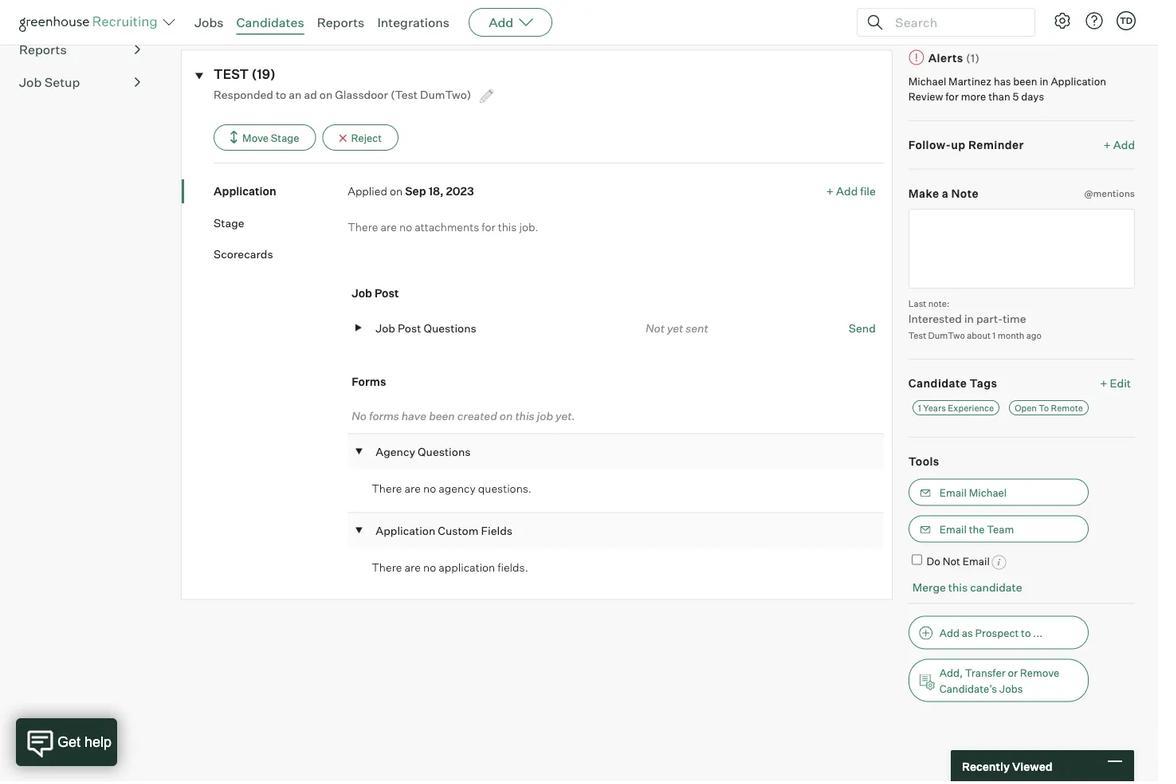 Task type: locate. For each thing, give the bounding box(es) containing it.
michael up review
[[909, 75, 947, 88]]

edit
[[1111, 377, 1132, 391]]

1 vertical spatial michael
[[970, 487, 1007, 499]]

reports link
[[317, 14, 365, 30], [19, 40, 140, 60]]

not
[[646, 322, 665, 336], [943, 555, 961, 568]]

0 horizontal spatial application
[[214, 185, 276, 199]]

0 horizontal spatial michael
[[909, 75, 947, 88]]

add as prospect to ... button
[[909, 616, 1089, 650]]

send link
[[841, 322, 876, 335]]

1 vertical spatial +
[[827, 185, 834, 199]]

0 vertical spatial no
[[400, 220, 412, 234]]

add,
[[940, 667, 963, 679]]

1 horizontal spatial been
[[1014, 75, 1038, 88]]

0 horizontal spatial on
[[320, 88, 333, 102]]

@mentions
[[1085, 188, 1136, 199]]

up
[[952, 138, 966, 152]]

application up stage link
[[214, 185, 276, 199]]

recently viewed
[[963, 759, 1053, 773]]

+ for + edit
[[1101, 377, 1108, 391]]

open to remote
[[1015, 403, 1084, 414]]

not yet sent
[[646, 322, 709, 336]]

details
[[330, 6, 366, 20]]

0 vertical spatial reports link
[[317, 14, 365, 30]]

jobs
[[195, 14, 224, 30], [1000, 683, 1024, 695]]

follow link
[[1102, 8, 1136, 23]]

1 horizontal spatial reports
[[317, 14, 365, 30]]

merge
[[913, 581, 947, 594]]

there
[[348, 220, 378, 234], [372, 482, 402, 496], [372, 561, 402, 575]]

on right ad
[[320, 88, 333, 102]]

2 vertical spatial this
[[949, 581, 968, 594]]

there down the agency
[[372, 482, 402, 496]]

been up the days
[[1014, 75, 1038, 88]]

2 horizontal spatial on
[[500, 410, 513, 424]]

are down applied
[[381, 220, 397, 234]]

0 vertical spatial 1
[[199, 6, 203, 20]]

+ edit link
[[1097, 373, 1136, 395]]

stage inside move stage button
[[271, 132, 300, 144]]

merge this candidate
[[913, 581, 1023, 594]]

0 horizontal spatial jobs
[[195, 14, 224, 30]]

on 1 job
[[181, 6, 225, 20]]

0 vertical spatial not
[[646, 322, 665, 336]]

2 vertical spatial email
[[963, 555, 990, 568]]

Search text field
[[892, 11, 1021, 34]]

candidate tags
[[909, 377, 998, 391]]

make
[[909, 187, 940, 201]]

integrations
[[378, 14, 450, 30]]

no
[[352, 410, 367, 424]]

0 vertical spatial on
[[320, 88, 333, 102]]

in inside 'last note: interested in part-time test dumtwo               about 1 month               ago'
[[965, 312, 975, 326]]

2 vertical spatial no
[[423, 561, 436, 575]]

1 horizontal spatial michael
[[970, 487, 1007, 499]]

to left an
[[276, 88, 287, 102]]

send
[[849, 322, 876, 335]]

1 horizontal spatial stage
[[271, 132, 300, 144]]

0 vertical spatial for
[[946, 91, 959, 103]]

0 vertical spatial post
[[375, 287, 399, 301]]

michael up email the team button
[[970, 487, 1007, 499]]

0 vertical spatial there
[[348, 220, 378, 234]]

details link
[[330, 6, 366, 30]]

2 vertical spatial 1
[[919, 403, 922, 414]]

candidate
[[971, 581, 1023, 594]]

1 vertical spatial email
[[940, 523, 967, 536]]

+ left edit
[[1101, 377, 1108, 391]]

1 vertical spatial been
[[429, 410, 455, 424]]

0 vertical spatial jobs
[[195, 14, 224, 30]]

+ up @mentions
[[1104, 138, 1112, 152]]

application down configure icon
[[1051, 75, 1107, 88]]

1 left years
[[919, 403, 922, 414]]

1 vertical spatial on
[[390, 185, 403, 199]]

this left job.
[[498, 220, 517, 234]]

reports link down greenhouse recruiting image
[[19, 40, 140, 60]]

1 vertical spatial no
[[423, 482, 436, 496]]

1 vertical spatial for
[[482, 220, 496, 234]]

attachments
[[415, 220, 480, 234]]

stage inside stage link
[[214, 216, 245, 230]]

1 vertical spatial reports
[[19, 42, 67, 58]]

2 vertical spatial +
[[1101, 377, 1108, 391]]

applied      on sep 18, 2023
[[348, 185, 474, 199]]

are for agency
[[405, 482, 421, 496]]

email the team
[[940, 523, 1015, 536]]

+ left file
[[827, 185, 834, 199]]

0 vertical spatial been
[[1014, 75, 1038, 88]]

follow-up reminder
[[909, 138, 1025, 152]]

activity feed link
[[243, 6, 311, 30]]

questions
[[424, 322, 477, 335], [418, 445, 471, 459]]

this left job at the bottom left of page
[[516, 410, 535, 424]]

18,
[[429, 185, 444, 199]]

1 vertical spatial post
[[398, 322, 421, 335]]

1 horizontal spatial jobs
[[1000, 683, 1024, 695]]

1 horizontal spatial to
[[1022, 627, 1032, 640]]

0 horizontal spatial reports
[[19, 42, 67, 58]]

no
[[400, 220, 412, 234], [423, 482, 436, 496], [423, 561, 436, 575]]

0 horizontal spatial stage
[[214, 216, 245, 230]]

application
[[439, 561, 496, 575]]

2 horizontal spatial application
[[1051, 75, 1107, 88]]

2 vertical spatial there
[[372, 561, 402, 575]]

0 horizontal spatial 1
[[199, 6, 203, 20]]

email up email the team
[[940, 487, 967, 499]]

are for application
[[405, 561, 421, 575]]

email the team button
[[909, 516, 1089, 543]]

0 vertical spatial stage
[[271, 132, 300, 144]]

no down the applied      on sep 18, 2023
[[400, 220, 412, 234]]

post down 'job post'
[[398, 322, 421, 335]]

this down do not email
[[949, 581, 968, 594]]

to left ...
[[1022, 627, 1032, 640]]

reports link right feed
[[317, 14, 365, 30]]

in up the days
[[1040, 75, 1049, 88]]

1 vertical spatial there
[[372, 482, 402, 496]]

td button
[[1114, 8, 1140, 33]]

no for agency
[[423, 482, 436, 496]]

for left more
[[946, 91, 959, 103]]

+ add file link
[[827, 184, 876, 199]]

1 right the on
[[199, 6, 203, 20]]

1 horizontal spatial in
[[1040, 75, 1049, 88]]

yet.
[[556, 410, 576, 424]]

+ inside '+ add' link
[[1104, 138, 1112, 152]]

no for attachments
[[400, 220, 412, 234]]

on left the sep
[[390, 185, 403, 199]]

open
[[1015, 403, 1037, 414]]

job for job post
[[352, 287, 372, 301]]

do not email
[[927, 555, 990, 568]]

reports down the pipeline
[[19, 42, 67, 58]]

responded to an ad on glassdoor (test dumtwo)
[[214, 88, 474, 102]]

are down "agency questions"
[[405, 482, 421, 496]]

jobs down or
[[1000, 683, 1024, 695]]

1 horizontal spatial for
[[946, 91, 959, 103]]

applied
[[348, 185, 388, 199]]

michael inside michael martinez has been in application review for more than 5 days
[[909, 75, 947, 88]]

activity feed
[[243, 6, 311, 20]]

None text field
[[909, 209, 1136, 289]]

(1)
[[967, 51, 980, 65]]

days
[[1022, 91, 1045, 103]]

activity
[[243, 6, 283, 20]]

0 vertical spatial michael
[[909, 75, 947, 88]]

not left yet at the top
[[646, 322, 665, 336]]

test
[[909, 330, 927, 341]]

0 vertical spatial are
[[381, 220, 397, 234]]

add inside button
[[940, 627, 960, 640]]

email up merge this candidate link
[[963, 555, 990, 568]]

1 horizontal spatial not
[[943, 555, 961, 568]]

been right have
[[429, 410, 455, 424]]

0 horizontal spatial for
[[482, 220, 496, 234]]

created
[[458, 410, 497, 424]]

0 horizontal spatial been
[[429, 410, 455, 424]]

1 vertical spatial 1
[[993, 330, 996, 341]]

post up job post questions
[[375, 287, 399, 301]]

+ inside + edit link
[[1101, 377, 1108, 391]]

application custom fields
[[376, 524, 513, 538]]

follow-
[[909, 138, 952, 152]]

0 horizontal spatial not
[[646, 322, 665, 336]]

Do Not Email checkbox
[[912, 555, 923, 566]]

for left job.
[[482, 220, 496, 234]]

1 vertical spatial stage
[[214, 216, 245, 230]]

email for email michael
[[940, 487, 967, 499]]

@mentions link
[[1085, 186, 1136, 201]]

0 vertical spatial questions
[[424, 322, 477, 335]]

0 vertical spatial +
[[1104, 138, 1112, 152]]

1 horizontal spatial application
[[376, 524, 436, 538]]

email left the on the bottom
[[940, 523, 967, 536]]

experience
[[948, 403, 995, 414]]

not right do
[[943, 555, 961, 568]]

2 horizontal spatial 1
[[993, 330, 996, 341]]

forms
[[369, 410, 399, 424]]

configure image
[[1054, 11, 1073, 30]]

0 horizontal spatial in
[[965, 312, 975, 326]]

0 vertical spatial email
[[940, 487, 967, 499]]

2 vertical spatial are
[[405, 561, 421, 575]]

no left agency
[[423, 482, 436, 496]]

stage right move
[[271, 132, 300, 144]]

1 vertical spatial jobs
[[1000, 683, 1024, 695]]

2 vertical spatial application
[[376, 524, 436, 538]]

0 vertical spatial application
[[1051, 75, 1107, 88]]

test
[[214, 67, 249, 83]]

0 vertical spatial to
[[276, 88, 287, 102]]

there down applied
[[348, 220, 378, 234]]

michael inside button
[[970, 487, 1007, 499]]

job.
[[520, 220, 539, 234]]

(19)
[[252, 67, 276, 83]]

stage up scorecards
[[214, 216, 245, 230]]

no left 'application'
[[423, 561, 436, 575]]

open to remote link
[[1010, 401, 1089, 416]]

job inside 'link'
[[19, 75, 42, 91]]

+ edit
[[1101, 377, 1132, 391]]

1 vertical spatial are
[[405, 482, 421, 496]]

0 vertical spatial in
[[1040, 75, 1049, 88]]

this
[[498, 220, 517, 234], [516, 410, 535, 424], [949, 581, 968, 594]]

in inside michael martinez has been in application review for more than 5 days
[[1040, 75, 1049, 88]]

1 vertical spatial in
[[965, 312, 975, 326]]

jobs left activity at the top left
[[195, 14, 224, 30]]

remove
[[1021, 667, 1060, 679]]

application left custom
[[376, 524, 436, 538]]

as
[[963, 627, 974, 640]]

2023
[[446, 185, 474, 199]]

in up about
[[965, 312, 975, 326]]

been inside michael martinez has been in application review for more than 5 days
[[1014, 75, 1038, 88]]

fields
[[481, 524, 513, 538]]

pipeline link
[[19, 8, 140, 27]]

are down "application custom fields"
[[405, 561, 421, 575]]

application
[[1051, 75, 1107, 88], [214, 185, 276, 199], [376, 524, 436, 538]]

0 horizontal spatial reports link
[[19, 40, 140, 60]]

+ inside + add file link
[[827, 185, 834, 199]]

1 vertical spatial to
[[1022, 627, 1032, 640]]

there are no attachments for this job.
[[348, 220, 539, 234]]

1 right about
[[993, 330, 996, 341]]

are for attachments
[[381, 220, 397, 234]]

there down "application custom fields"
[[372, 561, 402, 575]]

job for job setup
[[19, 75, 42, 91]]

on right created
[[500, 410, 513, 424]]

post
[[375, 287, 399, 301], [398, 322, 421, 335]]

1 vertical spatial application
[[214, 185, 276, 199]]

for
[[946, 91, 959, 103], [482, 220, 496, 234]]

0 horizontal spatial to
[[276, 88, 287, 102]]

reports right feed
[[317, 14, 365, 30]]

on
[[320, 88, 333, 102], [390, 185, 403, 199], [500, 410, 513, 424]]

glassdoor
[[335, 88, 388, 102]]



Task type: vqa. For each thing, say whether or not it's contained in the screenshot.
the Reject "button"
yes



Task type: describe. For each thing, give the bounding box(es) containing it.
job
[[537, 410, 554, 424]]

move stage button
[[214, 125, 316, 151]]

michael martinez has been in application review for more than 5 days
[[909, 75, 1107, 103]]

ad
[[304, 88, 317, 102]]

add inside popup button
[[489, 14, 514, 30]]

greenhouse recruiting image
[[19, 13, 163, 32]]

make a note
[[909, 187, 979, 201]]

last note: interested in part-time test dumtwo               about 1 month               ago
[[909, 298, 1042, 341]]

dumtwo)
[[420, 88, 472, 102]]

jobs inside add, transfer or remove candidate's jobs
[[1000, 683, 1024, 695]]

move stage
[[243, 132, 300, 144]]

application for application link
[[214, 185, 276, 199]]

job setup link
[[19, 73, 140, 92]]

application link
[[214, 184, 348, 199]]

a
[[943, 187, 949, 201]]

add, transfer or remove candidate's jobs
[[940, 667, 1060, 695]]

responded
[[214, 88, 273, 102]]

move
[[243, 132, 269, 144]]

follow
[[1102, 8, 1136, 22]]

+ add
[[1104, 138, 1136, 152]]

(test
[[391, 88, 418, 102]]

agency
[[376, 445, 416, 459]]

more
[[962, 91, 987, 103]]

candidate's
[[940, 683, 998, 695]]

1 vertical spatial this
[[516, 410, 535, 424]]

1 horizontal spatial 1
[[919, 403, 922, 414]]

to inside button
[[1022, 627, 1032, 640]]

job post questions
[[376, 322, 477, 335]]

application inside michael martinez has been in application review for more than 5 days
[[1051, 75, 1107, 88]]

reminder
[[969, 138, 1025, 152]]

scorecards link
[[214, 247, 348, 262]]

0 vertical spatial reports
[[317, 14, 365, 30]]

note
[[952, 187, 979, 201]]

alerts (1)
[[929, 51, 980, 65]]

agency
[[439, 482, 476, 496]]

have
[[402, 410, 427, 424]]

0 vertical spatial this
[[498, 220, 517, 234]]

candidate
[[909, 377, 968, 391]]

integrations link
[[378, 14, 450, 30]]

alerts
[[929, 51, 964, 65]]

application for application custom fields
[[376, 524, 436, 538]]

5
[[1013, 91, 1020, 103]]

test (19)
[[214, 67, 276, 83]]

no for application
[[423, 561, 436, 575]]

there for there are no attachments for this job.
[[348, 220, 378, 234]]

add as prospect to ...
[[940, 627, 1043, 640]]

+ add file
[[827, 185, 876, 199]]

stage link
[[214, 215, 348, 231]]

on
[[181, 6, 196, 20]]

pipeline
[[19, 9, 67, 25]]

job post
[[352, 287, 399, 301]]

part-
[[977, 312, 1003, 326]]

1 vertical spatial reports link
[[19, 40, 140, 60]]

post for job post
[[375, 287, 399, 301]]

+ for + add
[[1104, 138, 1112, 152]]

1 inside 'last note: interested in part-time test dumtwo               about 1 month               ago'
[[993, 330, 996, 341]]

1 vertical spatial not
[[943, 555, 961, 568]]

...
[[1034, 627, 1043, 640]]

sent
[[686, 322, 709, 336]]

fields.
[[498, 561, 529, 575]]

there are no agency questions.
[[372, 482, 532, 496]]

on 1 job link
[[181, 6, 225, 30]]

candidates link
[[236, 14, 304, 30]]

remote
[[1052, 403, 1084, 414]]

2 vertical spatial on
[[500, 410, 513, 424]]

to
[[1039, 403, 1050, 414]]

been for created
[[429, 410, 455, 424]]

transfer
[[966, 667, 1006, 679]]

review
[[909, 91, 944, 103]]

1 vertical spatial questions
[[418, 445, 471, 459]]

jobs link
[[195, 14, 224, 30]]

been for in
[[1014, 75, 1038, 88]]

add, transfer or remove candidate's jobs button
[[909, 659, 1089, 703]]

do
[[927, 555, 941, 568]]

email for email the team
[[940, 523, 967, 536]]

there are no application fields.
[[372, 561, 529, 575]]

years
[[924, 403, 947, 414]]

1 horizontal spatial reports link
[[317, 14, 365, 30]]

job for job post questions
[[376, 322, 396, 335]]

dumtwo
[[929, 330, 966, 341]]

add button
[[469, 8, 553, 37]]

there for there are no agency questions.
[[372, 482, 402, 496]]

1 years experience
[[919, 403, 995, 414]]

email michael button
[[909, 479, 1089, 507]]

scorecards
[[214, 248, 273, 262]]

1 horizontal spatial on
[[390, 185, 403, 199]]

has
[[994, 75, 1012, 88]]

prospect
[[976, 627, 1020, 640]]

reject button
[[323, 125, 399, 151]]

an
[[289, 88, 302, 102]]

td button
[[1117, 11, 1137, 30]]

+ for + add file
[[827, 185, 834, 199]]

reports inside reports link
[[19, 42, 67, 58]]

reject
[[351, 132, 382, 144]]

post for job post questions
[[398, 322, 421, 335]]

tags
[[970, 377, 998, 391]]

note:
[[929, 298, 950, 309]]

1 years experience link
[[913, 401, 1000, 416]]

linkedin link
[[384, 6, 430, 30]]

or
[[1008, 667, 1019, 679]]

candidates
[[236, 14, 304, 30]]

email michael
[[940, 487, 1007, 499]]

martinez
[[949, 75, 992, 88]]

file
[[861, 185, 876, 199]]

month
[[998, 330, 1025, 341]]

for inside michael martinez has been in application review for more than 5 days
[[946, 91, 959, 103]]

custom
[[438, 524, 479, 538]]

last
[[909, 298, 927, 309]]

there for there are no application fields.
[[372, 561, 402, 575]]

time
[[1003, 312, 1027, 326]]



